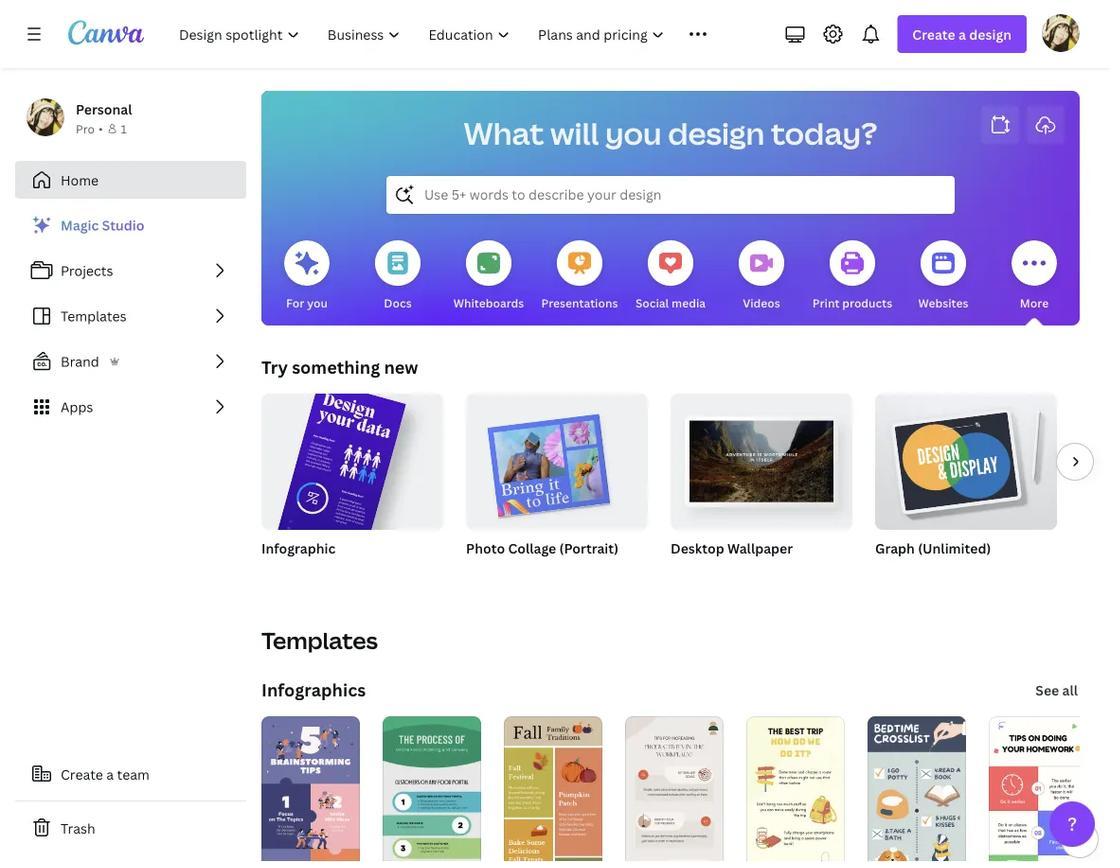 Task type: describe. For each thing, give the bounding box(es) containing it.
infographic
[[261, 539, 336, 557]]

1
[[121, 121, 127, 136]]

wallpaper
[[728, 539, 793, 557]]

try something new
[[261, 356, 418, 379]]

graph
[[875, 539, 915, 557]]

0 horizontal spatial templates
[[61, 307, 127, 325]]

docs
[[384, 295, 412, 311]]

brand link
[[15, 343, 246, 381]]

videos
[[743, 295, 780, 311]]

websites
[[918, 295, 969, 311]]

magic studio link
[[15, 207, 246, 244]]

social
[[635, 295, 669, 311]]

unlimited
[[875, 564, 929, 580]]

pro •
[[76, 121, 103, 136]]

try
[[261, 356, 288, 379]]

you inside button
[[307, 295, 328, 311]]

videos button
[[739, 227, 784, 326]]

what will you design today?
[[464, 113, 878, 154]]

social media button
[[635, 227, 706, 326]]

a for design
[[959, 25, 966, 43]]

apps
[[61, 398, 93, 416]]

photo
[[466, 539, 505, 557]]

create a team button
[[15, 756, 246, 794]]

websites button
[[918, 227, 969, 326]]

create for create a design
[[913, 25, 956, 43]]

more button
[[1012, 227, 1057, 326]]

something
[[292, 356, 380, 379]]

list containing magic studio
[[15, 207, 246, 426]]

print products button
[[813, 227, 892, 326]]

graph (unlimited) group
[[875, 386, 1057, 582]]

desktop
[[671, 539, 724, 557]]

0 horizontal spatial design
[[668, 113, 765, 154]]

a for team
[[106, 766, 114, 784]]

create a design button
[[897, 15, 1027, 53]]

studio
[[102, 216, 144, 234]]

Search search field
[[424, 177, 917, 213]]

see all
[[1036, 682, 1078, 700]]

more
[[1020, 295, 1049, 311]]

all
[[1062, 682, 1078, 700]]

new
[[384, 356, 418, 379]]

what
[[464, 113, 544, 154]]

whiteboards
[[453, 295, 524, 311]]

magic
[[61, 216, 99, 234]]

magic studio
[[61, 216, 144, 234]]

templates link
[[15, 297, 246, 335]]

design inside dropdown button
[[969, 25, 1012, 43]]

social media
[[635, 295, 706, 311]]

media
[[672, 295, 706, 311]]



Task type: locate. For each thing, give the bounding box(es) containing it.
create a team
[[61, 766, 150, 784]]

you right 'will' on the top of the page
[[605, 113, 662, 154]]

(portrait)
[[559, 539, 619, 557]]

projects
[[61, 262, 113, 280]]

graph (unlimited) unlimited
[[875, 539, 991, 580]]

create for create a team
[[61, 766, 103, 784]]

presentations button
[[541, 227, 618, 326]]

1 horizontal spatial a
[[959, 25, 966, 43]]

for
[[286, 295, 304, 311]]

0 vertical spatial design
[[969, 25, 1012, 43]]

(unlimited)
[[918, 539, 991, 557]]

0 horizontal spatial a
[[106, 766, 114, 784]]

desktop wallpaper
[[671, 539, 793, 557]]

1 horizontal spatial templates
[[261, 626, 378, 656]]

see
[[1036, 682, 1059, 700]]

trash
[[61, 820, 95, 838]]

unlimited button
[[875, 563, 948, 582]]

1 vertical spatial templates
[[261, 626, 378, 656]]

infographics link
[[261, 679, 366, 702]]

infographics
[[261, 679, 366, 702]]

a inside button
[[106, 766, 114, 784]]

will
[[550, 113, 599, 154]]

list
[[15, 207, 246, 426]]

create inside dropdown button
[[913, 25, 956, 43]]

projects link
[[15, 252, 246, 290]]

group
[[259, 380, 443, 622], [466, 386, 648, 530], [671, 386, 853, 530], [875, 386, 1057, 530]]

group for photo collage (portrait)
[[466, 386, 648, 530]]

0 vertical spatial templates
[[61, 307, 127, 325]]

group for infographic
[[259, 380, 443, 622]]

create inside button
[[61, 766, 103, 784]]

brand
[[61, 353, 99, 371]]

photo collage (portrait)
[[466, 539, 619, 557]]

create
[[913, 25, 956, 43], [61, 766, 103, 784]]

a inside dropdown button
[[959, 25, 966, 43]]

team
[[117, 766, 150, 784]]

0 vertical spatial a
[[959, 25, 966, 43]]

1 horizontal spatial create
[[913, 25, 956, 43]]

presentations
[[541, 295, 618, 311]]

0 horizontal spatial create
[[61, 766, 103, 784]]

trash link
[[15, 810, 246, 848]]

1 vertical spatial a
[[106, 766, 114, 784]]

templates up infographics on the bottom left of the page
[[261, 626, 378, 656]]

1 horizontal spatial you
[[605, 113, 662, 154]]

for you button
[[284, 227, 330, 326]]

print
[[813, 295, 840, 311]]

0 vertical spatial create
[[913, 25, 956, 43]]

for you
[[286, 295, 328, 311]]

1 vertical spatial design
[[668, 113, 765, 154]]

see all link
[[1034, 672, 1080, 709]]

pro
[[76, 121, 95, 136]]

whiteboards button
[[453, 227, 524, 326]]

home
[[61, 171, 99, 189]]

personal
[[76, 100, 132, 118]]

1 vertical spatial you
[[307, 295, 328, 311]]

templates down projects
[[61, 307, 127, 325]]

top level navigation element
[[167, 15, 723, 53], [167, 15, 723, 53]]

templates
[[61, 307, 127, 325], [261, 626, 378, 656]]

today?
[[771, 113, 878, 154]]

design left stephanie aranda image
[[969, 25, 1012, 43]]

apps link
[[15, 388, 246, 426]]

0 vertical spatial you
[[605, 113, 662, 154]]

home link
[[15, 161, 246, 199]]

0 horizontal spatial you
[[307, 295, 328, 311]]

1 vertical spatial create
[[61, 766, 103, 784]]

design up search 'search field'
[[668, 113, 765, 154]]

create a design
[[913, 25, 1012, 43]]

collage
[[508, 539, 556, 557]]

•
[[98, 121, 103, 136]]

products
[[842, 295, 892, 311]]

group for desktop wallpaper
[[671, 386, 853, 530]]

desktop wallpaper group
[[671, 386, 853, 582]]

None search field
[[386, 176, 955, 214]]

docs button
[[375, 227, 421, 326]]

you
[[605, 113, 662, 154], [307, 295, 328, 311]]

print products
[[813, 295, 892, 311]]

1 horizontal spatial design
[[969, 25, 1012, 43]]

you right for
[[307, 295, 328, 311]]

design
[[969, 25, 1012, 43], [668, 113, 765, 154]]

stephanie aranda image
[[1042, 14, 1080, 52]]

a
[[959, 25, 966, 43], [106, 766, 114, 784]]

photo collage (portrait) group
[[466, 386, 648, 582]]

infographic group
[[259, 380, 443, 622]]



Task type: vqa. For each thing, say whether or not it's contained in the screenshot.
bottommost our
no



